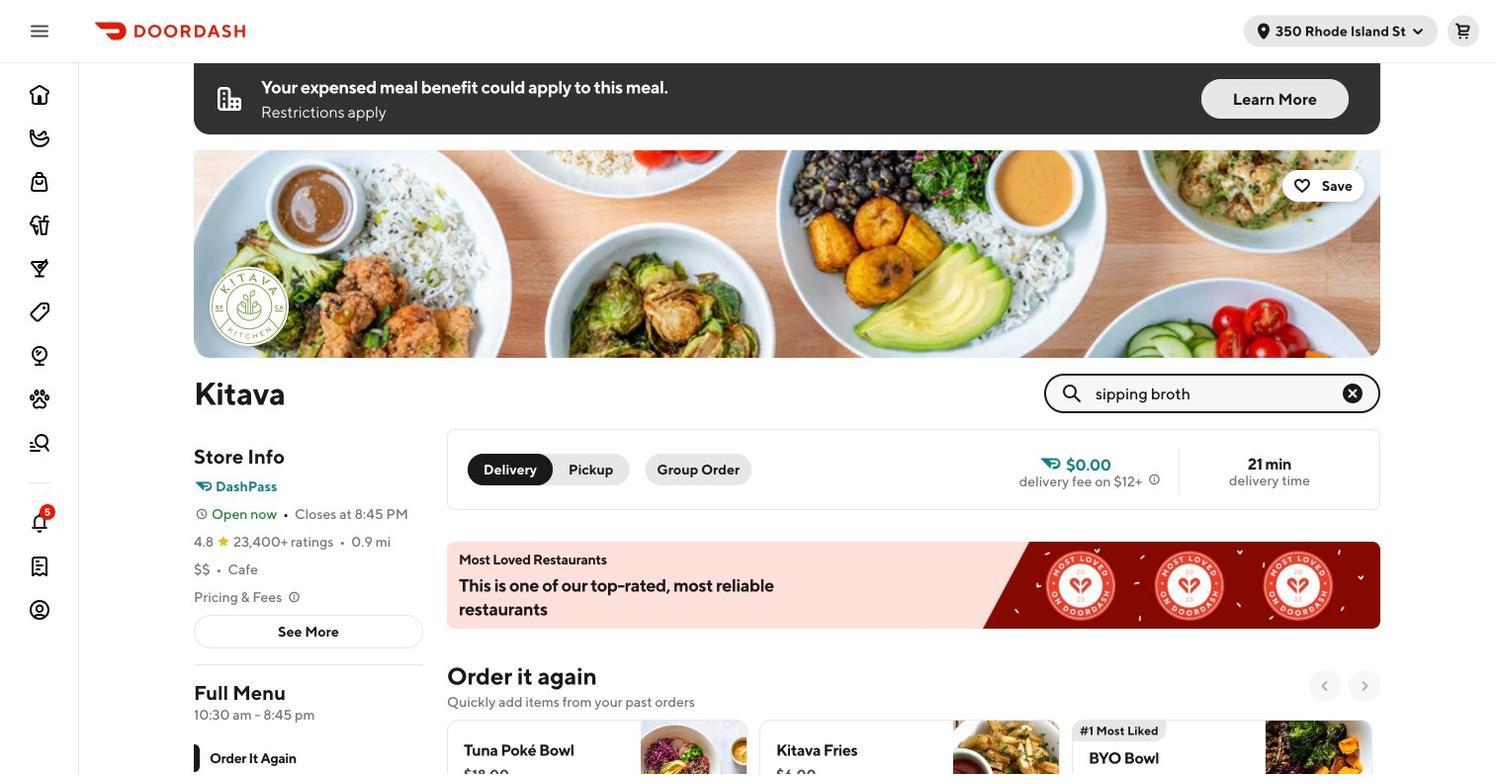 Task type: describe. For each thing, give the bounding box(es) containing it.
next button of carousel image
[[1357, 679, 1373, 695]]

Item Search search field
[[1096, 383, 1342, 405]]

order methods option group
[[468, 454, 630, 486]]

open menu image
[[28, 19, 51, 43]]

0 items, open order cart image
[[1456, 23, 1472, 39]]



Task type: vqa. For each thing, say whether or not it's contained in the screenshot.
The Breaded inside the Chick-fil-A® Nuggets Bite-sized pieces of boneless chicken breast, seasoned to perfection, freshly breaded and pressure cooked in 100% refined peanut oil. Available with choice of dipping sauce.
no



Task type: locate. For each thing, give the bounding box(es) containing it.
heading
[[447, 661, 597, 693]]

kitava image
[[194, 150, 1381, 358], [212, 269, 287, 344]]

None radio
[[541, 454, 630, 486]]

previous button of carousel image
[[1318, 679, 1334, 695]]

None radio
[[468, 454, 553, 486]]



